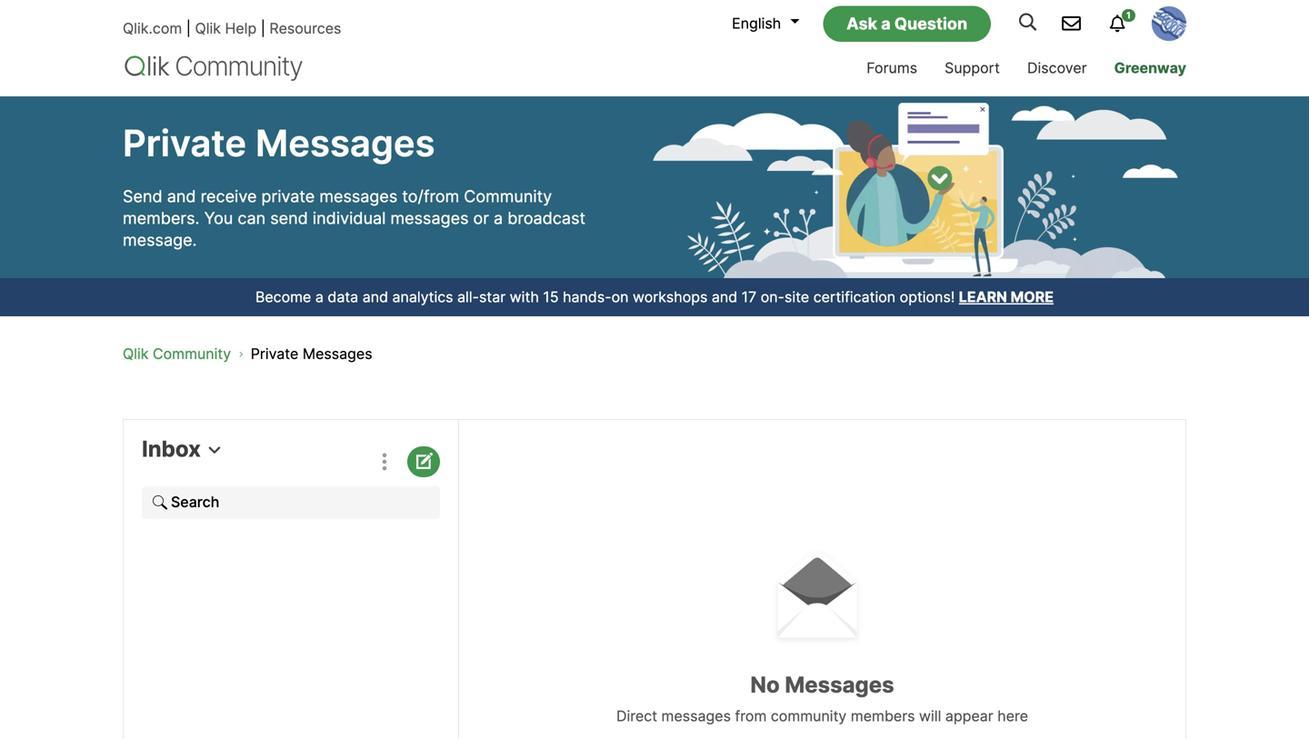 Task type: vqa. For each thing, say whether or not it's contained in the screenshot.
NO
yes



Task type: describe. For each thing, give the bounding box(es) containing it.
qlik.com
[[123, 20, 182, 37]]

qlikduck image
[[1152, 6, 1187, 41]]

1
[[1127, 10, 1131, 21]]

learn
[[959, 284, 1008, 302]]

data
[[328, 284, 359, 302]]

qlik community
[[123, 341, 231, 358]]

workshops
[[633, 284, 708, 302]]

0 vertical spatial messages
[[256, 116, 435, 161]]

here
[[998, 703, 1029, 721]]

options!
[[900, 284, 955, 302]]

1 horizontal spatial and
[[363, 284, 388, 302]]

members.
[[123, 204, 200, 224]]

discover button
[[1014, 43, 1101, 96]]

and inside send and receive private messages to/from community members. you can send individual messages or a broadcast message.
[[167, 182, 196, 202]]

learn more link
[[959, 284, 1054, 302]]

no messages direct messages from community members will appear here
[[617, 667, 1029, 721]]

qlik.com link
[[123, 20, 182, 37]]

qlik image
[[123, 54, 305, 82]]

qlik community link
[[123, 341, 231, 358]]

discover
[[1028, 59, 1087, 77]]

send and receive private messages to/from community members. you can send individual messages or a broadcast message.
[[123, 182, 586, 246]]

on-
[[761, 284, 785, 302]]

1 vertical spatial messages
[[391, 204, 469, 224]]

star
[[479, 284, 506, 302]]

inbox button
[[142, 431, 221, 458]]

2 horizontal spatial and
[[712, 284, 738, 302]]

community
[[771, 703, 847, 721]]

question
[[895, 13, 968, 33]]

qlik.com | qlik help | resources
[[123, 20, 341, 37]]

greenway
[[1115, 59, 1187, 77]]

english button
[[723, 8, 800, 39]]

17
[[742, 284, 757, 302]]

1 vertical spatial private messages
[[251, 341, 373, 358]]

community inside send and receive private messages to/from community members. you can send individual messages or a broadcast message.
[[464, 182, 552, 202]]

15
[[543, 284, 559, 302]]

a for question
[[882, 13, 891, 33]]

english
[[732, 15, 782, 32]]

become
[[256, 284, 311, 302]]

hands-
[[563, 284, 612, 302]]

resources link
[[270, 20, 341, 37]]

certification
[[814, 284, 896, 302]]

support
[[945, 59, 1000, 77]]

0 horizontal spatial qlik
[[123, 341, 149, 358]]

individual
[[313, 204, 386, 224]]

will
[[920, 703, 942, 721]]

send
[[123, 182, 163, 202]]

appear
[[946, 703, 994, 721]]



Task type: locate. For each thing, give the bounding box(es) containing it.
0 horizontal spatial |
[[186, 20, 191, 37]]

private messages
[[123, 116, 435, 161], [251, 341, 373, 358]]

1 horizontal spatial |
[[261, 20, 266, 37]]

ask a question link
[[823, 6, 991, 42]]

1 horizontal spatial qlik
[[195, 20, 221, 37]]

1 vertical spatial community
[[153, 341, 231, 358]]

0 horizontal spatial and
[[167, 182, 196, 202]]

a left data
[[315, 284, 324, 302]]

messages inside no messages direct messages from community members will appear here
[[785, 667, 895, 694]]

with
[[510, 284, 539, 302]]

community
[[464, 182, 552, 202], [153, 341, 231, 358]]

members
[[851, 703, 915, 721]]

messages inside no messages direct messages from community members will appear here
[[662, 703, 731, 721]]

all-
[[458, 284, 479, 302]]

messages up "individual"
[[256, 116, 435, 161]]

analytics
[[392, 284, 453, 302]]

messages
[[320, 182, 398, 202], [391, 204, 469, 224], [662, 703, 731, 721]]

a right or
[[494, 204, 503, 224]]

receive
[[201, 182, 257, 202]]

messages up community
[[785, 667, 895, 694]]

1 horizontal spatial private
[[251, 341, 299, 358]]

2 vertical spatial a
[[315, 284, 324, 302]]

0 horizontal spatial community
[[153, 341, 231, 358]]

private messages down "become"
[[251, 341, 373, 358]]

2 vertical spatial messages
[[785, 667, 895, 694]]

|
[[186, 20, 191, 37], [261, 20, 266, 37]]

private
[[262, 182, 315, 202]]

community inside list
[[153, 341, 231, 358]]

2 | from the left
[[261, 20, 266, 37]]

and
[[167, 182, 196, 202], [363, 284, 388, 302], [712, 284, 738, 302]]

menu bar
[[741, 43, 1201, 96]]

site
[[785, 284, 810, 302]]

to/from
[[402, 182, 460, 202]]

1 horizontal spatial a
[[494, 204, 503, 224]]

1 vertical spatial private
[[251, 341, 299, 358]]

messages up "individual"
[[320, 182, 398, 202]]

and right data
[[363, 284, 388, 302]]

become a data and analytics all-star with 15 hands-on workshops and 17 on-site certification options! learn more
[[256, 284, 1054, 302]]

direct
[[617, 703, 658, 721]]

ask a question
[[847, 13, 968, 33]]

qlik help link
[[195, 20, 257, 37]]

0 vertical spatial private
[[123, 116, 247, 161]]

0 vertical spatial a
[[882, 13, 891, 33]]

Search text field
[[142, 482, 440, 515]]

and up members.
[[167, 182, 196, 202]]

ask
[[847, 13, 878, 33]]

inbox
[[142, 431, 201, 458]]

messages down data
[[303, 341, 373, 358]]

support button
[[931, 43, 1014, 96]]

private messages up private
[[123, 116, 435, 161]]

messages left from
[[662, 703, 731, 721]]

0 vertical spatial qlik
[[195, 20, 221, 37]]

list containing qlik community
[[123, 326, 1137, 374]]

message.
[[123, 226, 197, 246]]

1 horizontal spatial community
[[464, 182, 552, 202]]

more
[[1011, 284, 1054, 302]]

greenway link
[[1101, 43, 1201, 96]]

on
[[612, 284, 629, 302]]

private
[[123, 116, 247, 161], [251, 341, 299, 358]]

| right help
[[261, 20, 266, 37]]

0 vertical spatial private messages
[[123, 116, 435, 161]]

1 vertical spatial qlik
[[123, 341, 149, 358]]

1 vertical spatial messages
[[303, 341, 373, 358]]

help
[[225, 20, 257, 37]]

1 | from the left
[[186, 20, 191, 37]]

0 horizontal spatial private
[[123, 116, 247, 161]]

and left 17
[[712, 284, 738, 302]]

a inside send and receive private messages to/from community members. you can send individual messages or a broadcast message.
[[494, 204, 503, 224]]

can
[[238, 204, 266, 224]]

messages
[[256, 116, 435, 161], [303, 341, 373, 358], [785, 667, 895, 694]]

menu bar containing forums
[[741, 43, 1201, 96]]

private down "become"
[[251, 341, 299, 358]]

| right qlik.com link
[[186, 20, 191, 37]]

qlik
[[195, 20, 221, 37], [123, 341, 149, 358]]

private up send at the left of page
[[123, 116, 247, 161]]

send
[[270, 204, 308, 224]]

2 horizontal spatial a
[[882, 13, 891, 33]]

2 vertical spatial messages
[[662, 703, 731, 721]]

0 vertical spatial community
[[464, 182, 552, 202]]

None submit
[[137, 477, 183, 519]]

resources
[[270, 20, 341, 37]]

no
[[751, 667, 780, 694]]

messages inside list
[[303, 341, 373, 358]]

0 vertical spatial messages
[[320, 182, 398, 202]]

a right 'ask'
[[882, 13, 891, 33]]

forums
[[867, 59, 918, 77]]

you
[[204, 204, 233, 224]]

forums button
[[853, 43, 931, 96]]

from
[[735, 703, 767, 721]]

1 vertical spatial a
[[494, 204, 503, 224]]

a for data
[[315, 284, 324, 302]]

broadcast
[[508, 204, 586, 224]]

a
[[882, 13, 891, 33], [494, 204, 503, 224], [315, 284, 324, 302]]

list
[[123, 326, 1137, 374]]

messages down to/from
[[391, 204, 469, 224]]

or
[[473, 204, 489, 224]]

0 horizontal spatial a
[[315, 284, 324, 302]]



